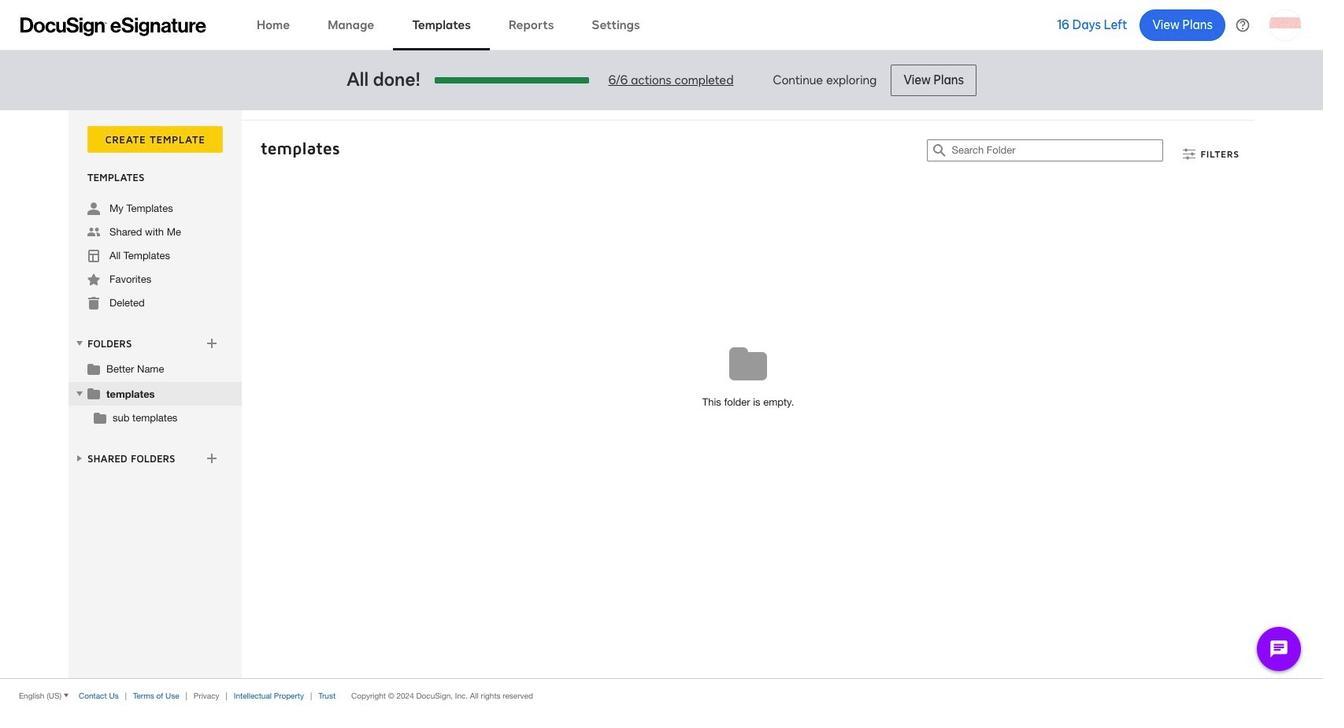 Task type: vqa. For each thing, say whether or not it's contained in the screenshot.
Docusign Esignature 'image'
yes



Task type: describe. For each thing, give the bounding box(es) containing it.
your uploaded profile image image
[[1270, 9, 1301, 41]]

star filled image
[[87, 273, 100, 286]]

2 vertical spatial folder image
[[94, 411, 106, 424]]

1 vertical spatial folder image
[[87, 387, 100, 399]]

trash image
[[87, 297, 100, 310]]

view shared folders image
[[73, 452, 86, 465]]

secondary navigation region
[[69, 110, 1259, 678]]

0 vertical spatial folder image
[[87, 362, 100, 375]]

templates image
[[87, 250, 100, 262]]



Task type: locate. For each thing, give the bounding box(es) containing it.
docusign esignature image
[[20, 17, 206, 36]]

view folders image
[[73, 337, 86, 350]]

folder image
[[87, 362, 100, 375], [87, 387, 100, 399], [94, 411, 106, 424]]

more info region
[[0, 678, 1323, 712]]

user image
[[87, 202, 100, 215]]

Search Folder text field
[[952, 140, 1163, 161]]

shared image
[[87, 226, 100, 239]]



